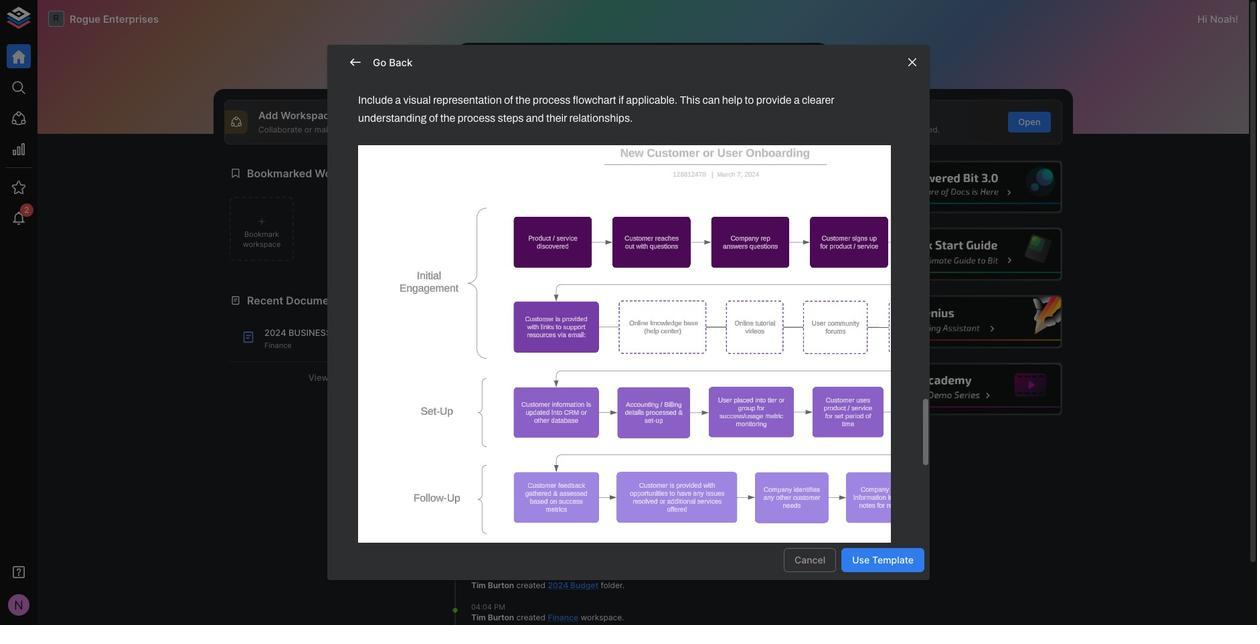 Task type: describe. For each thing, give the bounding box(es) containing it.
2024 tax documents link
[[471, 494, 585, 515]]

2024 quarterly cash flow
[[471, 537, 608, 558]]

. inside 04:04 pm tim burton created finance workspace .
[[622, 613, 625, 623]]

create faster and get inspired.
[[825, 124, 940, 134]]

use
[[853, 554, 870, 566]]

tim inside '04:07 pm tim burton created 2024 budget folder .'
[[471, 581, 486, 591]]

go
[[373, 56, 387, 69]]

back
[[389, 56, 413, 69]]

use template
[[853, 554, 914, 566]]

recent
[[247, 294, 284, 307]]

pm inside 04:04 pm tim burton created finance workspace .
[[494, 603, 505, 612]]

04:07 pm tim burton created 2024 budget folder .
[[471, 570, 625, 591]]

flowchart
[[573, 95, 617, 106]]

0 vertical spatial noah
[[1211, 12, 1236, 25]]

add button
[[442, 112, 485, 132]]

to inside noah lott to marketing team workspace .
[[583, 450, 591, 460]]

hi noah !
[[1198, 12, 1239, 25]]

noah inside 04:12 pm tim burton added noah lott to finance workspace .
[[543, 406, 563, 417]]

0 horizontal spatial process
[[458, 112, 496, 124]]

tim burton
[[471, 450, 514, 460]]

favorites
[[724, 422, 760, 433]]

04:07 for 2024 tax documents
[[471, 483, 492, 493]]

2024 budget link
[[548, 581, 599, 591]]

to inside 04:12 pm tim burton added noah lott to finance workspace .
[[583, 406, 591, 417]]

workspace inside noah lott to marketing team workspace .
[[536, 461, 578, 471]]

0 vertical spatial folder
[[518, 505, 540, 515]]

bookmarked
[[247, 166, 312, 180]]

folder inside '04:07 pm tim burton created 2024 budget folder .'
[[601, 581, 623, 591]]

make
[[315, 124, 335, 134]]

04:11
[[471, 440, 490, 449]]

2 help image from the top
[[861, 228, 1063, 281]]

workspace inside button
[[243, 240, 281, 249]]

plan inside '2024 business plan finance'
[[334, 328, 357, 338]]

bookmark workspace button
[[230, 197, 294, 261]]

finance inside 04:04 pm tim burton created finance workspace .
[[548, 613, 579, 623]]

budget
[[571, 581, 599, 591]]

wiki.
[[641, 124, 658, 134]]

or inside add workspace collaborate or make it private.
[[305, 124, 312, 134]]

bookmark
[[244, 229, 279, 239]]

0 vertical spatial of
[[504, 95, 513, 106]]

include
[[358, 95, 393, 106]]

2024 for quarterly
[[548, 537, 569, 547]]

2 burton from the top
[[488, 450, 514, 460]]

applicable.
[[626, 95, 678, 106]]

2 tim burton created from the top
[[471, 537, 548, 547]]

04:07 pm for 2024 quarterly cash flow
[[471, 527, 505, 536]]

marketing
[[471, 461, 511, 471]]

burton inside 04:04 pm tim burton created finance workspace .
[[488, 613, 514, 623]]

workspace inside 04:04 pm tim burton created finance workspace .
[[581, 613, 622, 623]]

cancel button
[[784, 548, 837, 573]]

04:04 pm tim burton created finance workspace .
[[471, 603, 625, 623]]

any
[[569, 124, 583, 134]]

of inside create document create any type of doc or wiki.
[[604, 124, 612, 134]]

collaborate
[[259, 124, 302, 134]]

pm inside '04:07 pm tim burton created 2024 budget folder .'
[[494, 570, 505, 580]]

tim inside 04:04 pm tim burton created finance workspace .
[[471, 613, 486, 623]]

activities
[[520, 294, 569, 307]]

flow
[[493, 548, 512, 558]]

1 vertical spatial of
[[429, 112, 438, 124]]

1 tim burton created from the top
[[471, 494, 548, 504]]

pm down marketing team link
[[494, 483, 505, 493]]

document
[[577, 109, 627, 122]]

marketing team link
[[471, 461, 534, 471]]

enterprises
[[103, 12, 159, 25]]

noah inside noah lott to marketing team workspace .
[[543, 450, 563, 460]]

add for add
[[455, 116, 472, 127]]

create down their
[[542, 124, 567, 134]]

view
[[309, 372, 329, 383]]

burton inside 04:12 pm tim burton added noah lott to finance workspace .
[[488, 406, 514, 417]]

recently favorited
[[672, 294, 769, 307]]

create for document
[[542, 109, 574, 122]]

private.
[[344, 124, 373, 134]]

. inside noah lott to marketing team workspace .
[[578, 461, 580, 471]]

provide
[[757, 95, 792, 106]]

04:13 pm 2024 business plan
[[471, 353, 605, 384]]

clearer
[[802, 95, 835, 106]]

04:11 pm
[[471, 440, 503, 449]]

recently
[[672, 294, 717, 307]]

hi
[[1198, 12, 1208, 25]]

cash
[[471, 548, 491, 558]]

doc
[[614, 124, 629, 134]]

go back dialog
[[327, 45, 930, 580]]

template
[[873, 554, 914, 566]]

2024 business plan finance
[[265, 328, 357, 350]]

go back
[[373, 56, 413, 69]]

help
[[723, 95, 743, 106]]

understanding
[[358, 112, 427, 124]]

1 horizontal spatial the
[[516, 95, 531, 106]]

quarterly
[[571, 537, 608, 547]]

!
[[1236, 12, 1239, 25]]

04:07 inside '04:07 pm tim burton created 2024 budget folder .'
[[471, 570, 492, 580]]

0 vertical spatial process
[[533, 95, 571, 106]]

their
[[546, 112, 567, 124]]

04:07 for 2024 quarterly cash flow
[[471, 527, 492, 536]]

no
[[710, 422, 722, 433]]

2 a from the left
[[794, 95, 800, 106]]

cancel
[[795, 554, 826, 566]]

visual
[[403, 95, 431, 106]]

type
[[585, 124, 602, 134]]

1 vertical spatial workspace
[[459, 294, 518, 307]]

rogue enterprises
[[70, 12, 159, 25]]

get
[[893, 124, 906, 134]]

workspace inside 04:12 pm tim burton added noah lott to finance workspace .
[[471, 418, 513, 428]]

4 tim from the top
[[471, 537, 486, 547]]

pm up tim burton
[[492, 440, 503, 449]]

burton inside '04:07 pm tim burton created 2024 budget folder .'
[[488, 581, 514, 591]]

bookmarked workspaces
[[247, 166, 379, 180]]



Task type: vqa. For each thing, say whether or not it's contained in the screenshot.
the leftmost a
yes



Task type: locate. For each thing, give the bounding box(es) containing it.
1 04:07 pm from the top
[[471, 483, 505, 493]]

and
[[526, 112, 544, 124], [877, 124, 891, 134]]

2024 for tax
[[548, 494, 569, 504]]

plan up all
[[334, 328, 357, 338]]

2024 inside '04:07 pm tim burton created 2024 budget folder .'
[[548, 581, 569, 591]]

can
[[703, 95, 720, 106]]

found.
[[763, 422, 789, 433]]

pm right 04:04
[[494, 603, 505, 612]]

plan inside 04:13 pm 2024 business plan
[[471, 374, 493, 384]]

3 tim from the top
[[471, 494, 486, 504]]

a up understanding
[[395, 95, 401, 106]]

04:07 down 'cash'
[[471, 570, 492, 580]]

04:07 pm up 'cash'
[[471, 527, 505, 536]]

r
[[53, 13, 59, 24]]

process
[[533, 95, 571, 106], [458, 112, 496, 124]]

1 04:07 from the top
[[471, 483, 492, 493]]

representation
[[433, 95, 502, 106]]

the down "representation"
[[440, 112, 456, 124]]

create up any
[[542, 109, 574, 122]]

1 vertical spatial and
[[877, 124, 891, 134]]

tim up 04:04
[[471, 581, 486, 591]]

documents
[[286, 294, 346, 307], [471, 505, 516, 515]]

recent documents
[[247, 294, 346, 307]]

the
[[516, 95, 531, 106], [440, 112, 456, 124]]

this
[[680, 95, 701, 106]]

noah lott to marketing team workspace .
[[471, 450, 591, 471]]

tim up 'cash'
[[471, 537, 486, 547]]

1 vertical spatial finance link
[[548, 613, 579, 623]]

04:12
[[471, 396, 491, 406]]

to right the help
[[745, 95, 754, 106]]

0 vertical spatial plan
[[334, 328, 357, 338]]

documents down marketing
[[471, 505, 516, 515]]

1 vertical spatial lott
[[566, 450, 581, 460]]

finance link
[[593, 406, 624, 417], [548, 613, 579, 623]]

documents up '2024 business plan finance'
[[286, 294, 346, 307]]

noah right added
[[543, 406, 563, 417]]

a left clearer
[[794, 95, 800, 106]]

add inside button
[[455, 116, 472, 127]]

. inside 04:12 pm tim burton added noah lott to finance workspace .
[[513, 418, 515, 428]]

1 horizontal spatial and
[[877, 124, 891, 134]]

help image
[[861, 160, 1063, 214], [861, 228, 1063, 281], [861, 295, 1063, 349], [861, 363, 1063, 416]]

finance
[[265, 341, 292, 350], [593, 406, 624, 417], [548, 613, 579, 623]]

open
[[1019, 116, 1041, 127]]

2 vertical spatial finance
[[548, 613, 579, 623]]

0 horizontal spatial business
[[289, 328, 332, 338]]

burton down 04:04
[[488, 613, 514, 623]]

process down "representation"
[[458, 112, 496, 124]]

pm right 04:12
[[493, 396, 504, 406]]

workspace down budget
[[581, 613, 622, 623]]

rogue
[[70, 12, 101, 25]]

view all button
[[230, 368, 421, 388]]

2 vertical spatial noah
[[543, 450, 563, 460]]

folder up 2024 quarterly cash flow link
[[518, 505, 540, 515]]

burton down marketing team link
[[488, 494, 514, 504]]

2024 left budget
[[548, 581, 569, 591]]

2 horizontal spatial finance
[[593, 406, 624, 417]]

04:07 down marketing
[[471, 483, 492, 493]]

1 horizontal spatial process
[[533, 95, 571, 106]]

1 vertical spatial folder
[[601, 581, 623, 591]]

relationships.
[[570, 112, 633, 124]]

n
[[14, 598, 23, 613]]

finance inside 04:12 pm tim burton added noah lott to finance workspace .
[[593, 406, 624, 417]]

include a visual representation of the process flowchart if applicable. this can help to provide a clearer understanding of the process steps and their relationships.
[[358, 95, 837, 124]]

or
[[305, 124, 312, 134], [631, 124, 639, 134]]

0 horizontal spatial the
[[440, 112, 456, 124]]

workspace right team
[[536, 461, 578, 471]]

tim down 04:11
[[471, 450, 486, 460]]

2024 inside the 2024 tax documents
[[548, 494, 569, 504]]

created inside 04:04 pm tim burton created finance workspace .
[[517, 613, 546, 623]]

1 vertical spatial 04:07 pm
[[471, 527, 505, 536]]

0 vertical spatial finance link
[[593, 406, 624, 417]]

. inside '04:07 pm tim burton created 2024 budget folder .'
[[623, 581, 625, 591]]

2 vertical spatial to
[[583, 450, 591, 460]]

1 vertical spatial tim burton created
[[471, 537, 548, 547]]

1 vertical spatial 04:07
[[471, 527, 492, 536]]

.
[[513, 418, 515, 428], [578, 461, 580, 471], [540, 505, 542, 515], [623, 581, 625, 591], [622, 613, 625, 623]]

of up steps
[[504, 95, 513, 106]]

view all
[[309, 372, 342, 383]]

process up their
[[533, 95, 571, 106]]

bookmark workspace
[[243, 229, 281, 249]]

pm up flow
[[494, 527, 505, 536]]

lott
[[566, 406, 581, 417], [566, 450, 581, 460]]

n button
[[4, 591, 33, 620]]

inspired.
[[908, 124, 940, 134]]

pm down flow
[[494, 570, 505, 580]]

2024 inside '2024 business plan finance'
[[265, 328, 286, 338]]

0 vertical spatial to
[[745, 95, 754, 106]]

2024 left quarterly
[[548, 537, 569, 547]]

0 horizontal spatial finance link
[[548, 613, 579, 623]]

1 vertical spatial the
[[440, 112, 456, 124]]

noah
[[1211, 12, 1236, 25], [543, 406, 563, 417], [543, 450, 563, 460]]

and left get in the right top of the page
[[877, 124, 891, 134]]

4 help image from the top
[[861, 363, 1063, 416]]

create
[[542, 109, 574, 122], [542, 124, 567, 134], [825, 124, 850, 134]]

1 horizontal spatial business
[[566, 363, 605, 373]]

1 horizontal spatial documents
[[471, 505, 516, 515]]

04:07 pm for 2024 tax documents
[[471, 483, 505, 493]]

noah down 04:12 pm tim burton added noah lott to finance workspace .
[[543, 450, 563, 460]]

workspace up 04:11 pm
[[471, 418, 513, 428]]

0 vertical spatial 04:07 pm
[[471, 483, 505, 493]]

04:04
[[471, 603, 492, 612]]

2024 tax documents
[[471, 494, 585, 515]]

0 vertical spatial workspace
[[281, 109, 335, 122]]

0 horizontal spatial a
[[395, 95, 401, 106]]

tim burton created up flow
[[471, 537, 548, 547]]

2 lott from the top
[[566, 450, 581, 460]]

0 vertical spatial the
[[516, 95, 531, 106]]

0 horizontal spatial folder
[[518, 505, 540, 515]]

or inside create document create any type of doc or wiki.
[[631, 124, 639, 134]]

use template button
[[842, 548, 925, 573]]

2024 inside 2024 quarterly cash flow
[[548, 537, 569, 547]]

burton up flow
[[488, 537, 514, 547]]

workspace left activities
[[459, 294, 518, 307]]

1 horizontal spatial workspace
[[459, 294, 518, 307]]

lott inside 04:12 pm tim burton added noah lott to finance workspace .
[[566, 406, 581, 417]]

or right doc
[[631, 124, 639, 134]]

no favorites found.
[[710, 422, 789, 433]]

to inside include a visual representation of the process flowchart if applicable. this can help to provide a clearer understanding of the process steps and their relationships.
[[745, 95, 754, 106]]

steps
[[498, 112, 524, 124]]

2024 quarterly cash flow link
[[471, 537, 608, 558]]

plan up 04:12
[[471, 374, 493, 384]]

1 help image from the top
[[861, 160, 1063, 214]]

6 tim from the top
[[471, 613, 486, 623]]

2 vertical spatial of
[[604, 124, 612, 134]]

to
[[745, 95, 754, 106], [583, 406, 591, 417], [583, 450, 591, 460]]

0 horizontal spatial or
[[305, 124, 312, 134]]

tim down marketing
[[471, 494, 486, 504]]

create left faster
[[825, 124, 850, 134]]

favorited
[[720, 294, 769, 307]]

burton up marketing team link
[[488, 450, 514, 460]]

1 horizontal spatial of
[[504, 95, 513, 106]]

folder
[[518, 505, 540, 515], [601, 581, 623, 591]]

and inside include a visual representation of the process flowchart if applicable. this can help to provide a clearer understanding of the process steps and their relationships.
[[526, 112, 544, 124]]

created down '04:07 pm tim burton created 2024 budget folder .'
[[517, 613, 546, 623]]

finance inside '2024 business plan finance'
[[265, 341, 292, 350]]

workspace activities
[[459, 294, 569, 307]]

3 04:07 from the top
[[471, 570, 492, 580]]

lott right added
[[566, 406, 581, 417]]

documents inside the 2024 tax documents
[[471, 505, 516, 515]]

1 horizontal spatial finance link
[[593, 406, 624, 417]]

0 horizontal spatial and
[[526, 112, 544, 124]]

burton down 04:12
[[488, 406, 514, 417]]

workspace down "bookmark"
[[243, 240, 281, 249]]

1 horizontal spatial or
[[631, 124, 639, 134]]

noah right hi
[[1211, 12, 1236, 25]]

add for add workspace collaborate or make it private.
[[259, 109, 278, 122]]

1 horizontal spatial a
[[794, 95, 800, 106]]

04:12 pm tim burton added noah lott to finance workspace .
[[471, 396, 624, 428]]

folder .
[[516, 505, 542, 515]]

0 horizontal spatial plan
[[334, 328, 357, 338]]

1 vertical spatial business
[[566, 363, 605, 373]]

04:07 pm down marketing
[[471, 483, 505, 493]]

1 created from the top
[[517, 494, 546, 504]]

add
[[259, 109, 278, 122], [455, 116, 472, 127]]

1 a from the left
[[395, 95, 401, 106]]

tim down 04:12
[[471, 406, 486, 417]]

3 created from the top
[[517, 581, 546, 591]]

5 burton from the top
[[488, 581, 514, 591]]

0 vertical spatial finance
[[265, 341, 292, 350]]

create document create any type of doc or wiki.
[[542, 109, 658, 134]]

a
[[395, 95, 401, 106], [794, 95, 800, 106]]

add inside add workspace collaborate or make it private.
[[259, 109, 278, 122]]

pm inside 04:13 pm 2024 business plan
[[493, 353, 504, 362]]

to right added
[[583, 406, 591, 417]]

created up folder .
[[517, 494, 546, 504]]

workspace
[[281, 109, 335, 122], [459, 294, 518, 307]]

0 horizontal spatial of
[[429, 112, 438, 124]]

burton
[[488, 406, 514, 417], [488, 450, 514, 460], [488, 494, 514, 504], [488, 537, 514, 547], [488, 581, 514, 591], [488, 613, 514, 623]]

it
[[337, 124, 342, 134]]

workspace
[[243, 240, 281, 249], [471, 418, 513, 428], [536, 461, 578, 471], [581, 613, 622, 623]]

business down recent documents
[[289, 328, 332, 338]]

3 help image from the top
[[861, 295, 1063, 349]]

workspace inside add workspace collaborate or make it private.
[[281, 109, 335, 122]]

add workspace collaborate or make it private.
[[259, 109, 373, 134]]

lott inside noah lott to marketing team workspace .
[[566, 450, 581, 460]]

created down folder .
[[517, 537, 546, 547]]

2024 up 04:12 pm tim burton added noah lott to finance workspace .
[[543, 363, 564, 373]]

2 horizontal spatial of
[[604, 124, 612, 134]]

2024 left 'tax'
[[548, 494, 569, 504]]

1 horizontal spatial plan
[[471, 374, 493, 384]]

6 burton from the top
[[488, 613, 514, 623]]

tim inside 04:12 pm tim burton added noah lott to finance workspace .
[[471, 406, 486, 417]]

2024
[[265, 328, 286, 338], [543, 363, 564, 373], [548, 494, 569, 504], [548, 537, 569, 547], [548, 581, 569, 591]]

0 vertical spatial tim burton created
[[471, 494, 548, 504]]

1 vertical spatial plan
[[471, 374, 493, 384]]

burton up 04:04
[[488, 581, 514, 591]]

2024 down recent
[[265, 328, 286, 338]]

0 horizontal spatial workspace
[[281, 109, 335, 122]]

business inside 04:13 pm 2024 business plan
[[566, 363, 605, 373]]

2 created from the top
[[517, 537, 546, 547]]

2024 inside 04:13 pm 2024 business plan
[[543, 363, 564, 373]]

4 burton from the top
[[488, 537, 514, 547]]

1 or from the left
[[305, 124, 312, 134]]

add up collaborate
[[259, 109, 278, 122]]

4 created from the top
[[517, 613, 546, 623]]

tim burton created up folder .
[[471, 494, 548, 504]]

pm right 04:13
[[493, 353, 504, 362]]

1 vertical spatial process
[[458, 112, 496, 124]]

create for faster
[[825, 124, 850, 134]]

1 horizontal spatial folder
[[601, 581, 623, 591]]

0 vertical spatial lott
[[566, 406, 581, 417]]

pm inside 04:12 pm tim burton added noah lott to finance workspace .
[[493, 396, 504, 406]]

created up 04:04 pm tim burton created finance workspace .
[[517, 581, 546, 591]]

to up 'tax'
[[583, 450, 591, 460]]

workspace up make
[[281, 109, 335, 122]]

1 burton from the top
[[488, 406, 514, 417]]

lott up 'tax'
[[566, 450, 581, 460]]

faster
[[852, 124, 874, 134]]

04:13
[[471, 353, 491, 362]]

business up 04:12 pm tim burton added noah lott to finance workspace .
[[566, 363, 605, 373]]

3 burton from the top
[[488, 494, 514, 504]]

0 horizontal spatial add
[[259, 109, 278, 122]]

added
[[517, 406, 541, 417]]

of left doc
[[604, 124, 612, 134]]

1 vertical spatial documents
[[471, 505, 516, 515]]

add down "representation"
[[455, 116, 472, 127]]

04:07 up 'cash'
[[471, 527, 492, 536]]

1 vertical spatial finance
[[593, 406, 624, 417]]

1 horizontal spatial finance
[[548, 613, 579, 623]]

pm
[[493, 353, 504, 362], [493, 396, 504, 406], [492, 440, 503, 449], [494, 483, 505, 493], [494, 527, 505, 536], [494, 570, 505, 580], [494, 603, 505, 612]]

2 04:07 pm from the top
[[471, 527, 505, 536]]

open button
[[1009, 112, 1051, 132]]

tim down 04:04
[[471, 613, 486, 623]]

created inside '04:07 pm tim burton created 2024 budget folder .'
[[517, 581, 546, 591]]

team
[[513, 461, 534, 471]]

0 vertical spatial 04:07
[[471, 483, 492, 493]]

2 tim from the top
[[471, 450, 486, 460]]

0 horizontal spatial finance
[[265, 341, 292, 350]]

folder right budget
[[601, 581, 623, 591]]

business inside '2024 business plan finance'
[[289, 328, 332, 338]]

0 horizontal spatial documents
[[286, 294, 346, 307]]

1 vertical spatial noah
[[543, 406, 563, 417]]

and left their
[[526, 112, 544, 124]]

1 lott from the top
[[566, 406, 581, 417]]

2024 for business
[[265, 328, 286, 338]]

0 vertical spatial and
[[526, 112, 544, 124]]

workspaces
[[315, 166, 379, 180]]

created
[[517, 494, 546, 504], [517, 537, 546, 547], [517, 581, 546, 591], [517, 613, 546, 623]]

or left make
[[305, 124, 312, 134]]

2 vertical spatial 04:07
[[471, 570, 492, 580]]

5 tim from the top
[[471, 581, 486, 591]]

the up steps
[[516, 95, 531, 106]]

2 or from the left
[[631, 124, 639, 134]]

2024 business plan link
[[471, 363, 605, 384]]

1 vertical spatial to
[[583, 406, 591, 417]]

2 04:07 from the top
[[471, 527, 492, 536]]

0 vertical spatial documents
[[286, 294, 346, 307]]

1 tim from the top
[[471, 406, 486, 417]]

1 horizontal spatial add
[[455, 116, 472, 127]]

all
[[331, 372, 342, 383]]

04:07 pm
[[471, 483, 505, 493], [471, 527, 505, 536]]

if
[[619, 95, 624, 106]]

of down visual
[[429, 112, 438, 124]]

0 vertical spatial business
[[289, 328, 332, 338]]



